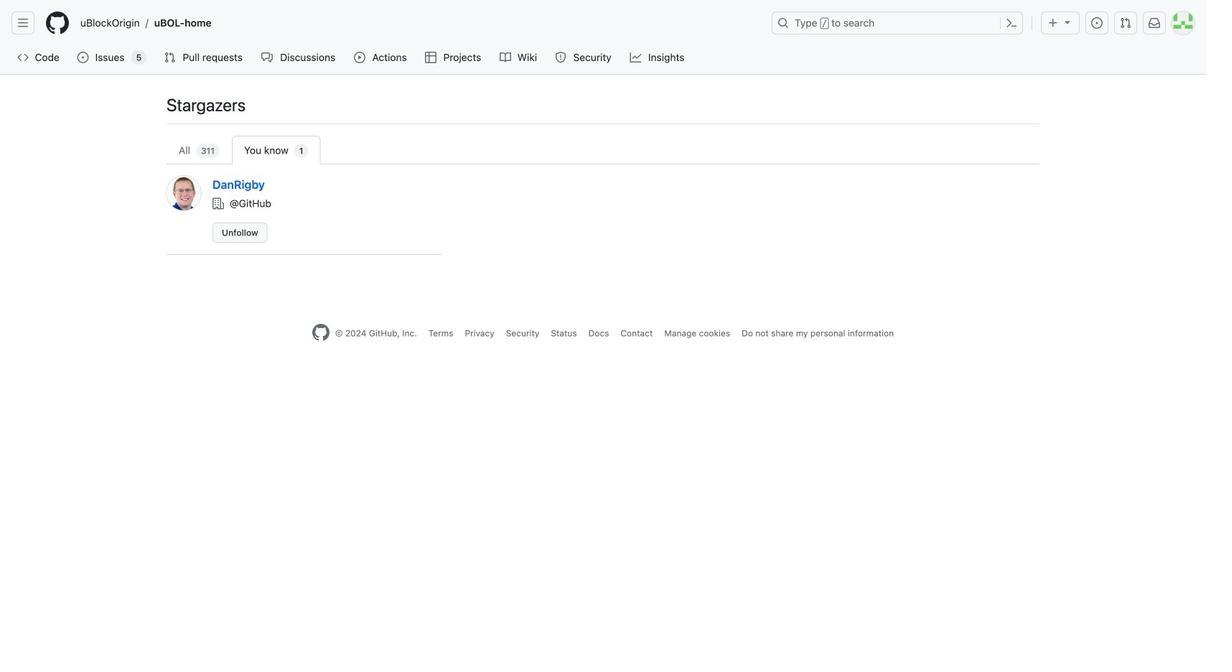 Task type: vqa. For each thing, say whether or not it's contained in the screenshot.
command palette 'image'
yes



Task type: locate. For each thing, give the bounding box(es) containing it.
homepage image
[[46, 11, 69, 34], [312, 324, 329, 341]]

1 horizontal spatial homepage image
[[312, 324, 329, 341]]

notifications image
[[1149, 17, 1160, 29]]

shield image
[[555, 52, 567, 63]]

book image
[[500, 52, 511, 63]]

stargazers element
[[167, 136, 1040, 164]]

1 vertical spatial homepage image
[[312, 324, 329, 341]]

Unfollow DanRigby submit
[[213, 223, 268, 243]]

list
[[75, 11, 763, 34]]

0 horizontal spatial issue opened image
[[77, 52, 89, 63]]

issue opened image for git pull request image
[[1092, 17, 1103, 29]]

issue opened image left git pull request image
[[1092, 17, 1103, 29]]

1 horizontal spatial issue opened image
[[1092, 17, 1103, 29]]

issue opened image right code icon
[[77, 52, 89, 63]]

0 horizontal spatial homepage image
[[46, 11, 69, 34]]

0 vertical spatial issue opened image
[[1092, 17, 1103, 29]]

@danrigby image
[[167, 176, 201, 210]]

issue opened image for git pull request icon
[[77, 52, 89, 63]]

issue opened image
[[1092, 17, 1103, 29], [77, 52, 89, 63]]

1 vertical spatial issue opened image
[[77, 52, 89, 63]]

code image
[[17, 52, 29, 63]]

command palette image
[[1006, 17, 1018, 29]]



Task type: describe. For each thing, give the bounding box(es) containing it.
play image
[[354, 52, 366, 63]]

0 vertical spatial homepage image
[[46, 11, 69, 34]]

git pull request image
[[164, 52, 175, 63]]

organization image
[[213, 198, 224, 209]]

graph image
[[630, 52, 642, 63]]

triangle down image
[[1062, 16, 1074, 28]]

comment discussion image
[[262, 52, 273, 63]]

git pull request image
[[1120, 17, 1132, 29]]

table image
[[425, 52, 437, 63]]

plus image
[[1048, 17, 1059, 29]]



